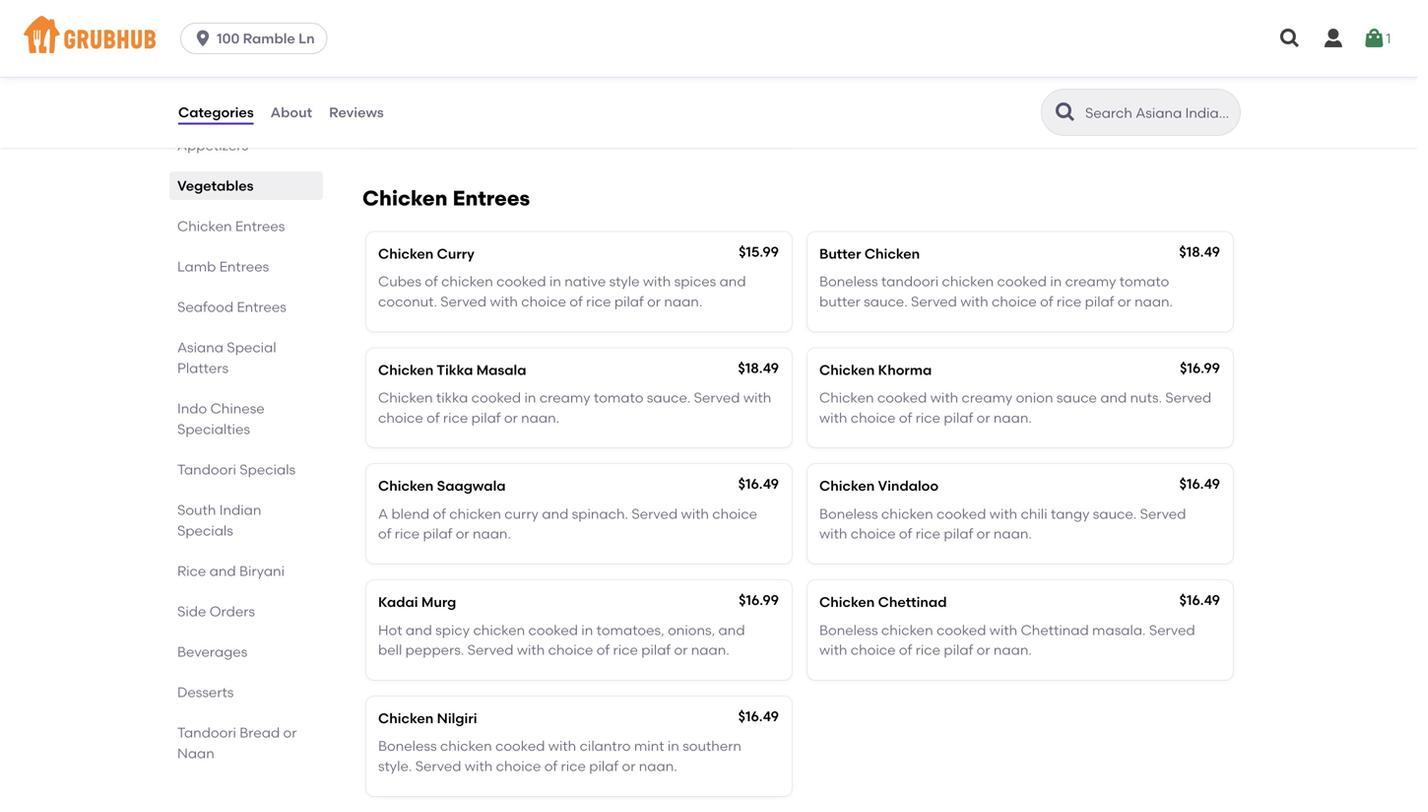 Task type: describe. For each thing, give the bounding box(es) containing it.
of inside boneless chicken cooked with chili tangy sauce. served with choice of rice pilaf or naan.
[[899, 525, 913, 542]]

kadai
[[378, 594, 418, 610]]

pilaf inside the "chicken tikka cooked in creamy tomato sauce. served with choice of rice pilaf or naan."
[[472, 409, 501, 426]]

tandoori bread or naan
[[177, 724, 297, 762]]

$16.49 for boneless chicken cooked with chettinad masala. served with choice of rice pilaf or naan.
[[1180, 592, 1221, 608]]

and up peppers.
[[406, 622, 432, 638]]

nilgiri
[[437, 710, 477, 727]]

or inside the cubes of chicken cooked in native style with spices and coconut. served with choice of rice pilaf or naan.
[[647, 293, 661, 310]]

1 button
[[1363, 21, 1392, 56]]

pilaf inside boneless chicken cooked with chili tangy sauce. served with choice of rice pilaf or naan.
[[944, 525, 974, 542]]

1
[[1387, 30, 1392, 47]]

blend
[[392, 505, 430, 522]]

and inside a blend of chicken curry and spinach. served with choice of rice pilaf or naan.
[[542, 505, 569, 522]]

coconut.
[[378, 293, 437, 310]]

beverages
[[177, 643, 248, 660]]

served inside hot and spicy chicken cooked in tomatoes, onions, and bell peppers. served with choice of rice pilaf or naan.
[[468, 642, 514, 658]]

nuts.
[[1131, 389, 1163, 406]]

0 horizontal spatial chicken entrees
[[177, 218, 285, 234]]

rice inside the cubes of chicken cooked in native style with spices and coconut. served with choice of rice pilaf or naan.
[[586, 293, 611, 310]]

rasam button
[[367, 86, 792, 145]]

$16.99 for chicken cooked with creamy onion sauce and nuts. served with choice of rice pilaf or naan.
[[1180, 359, 1221, 376]]

reviews
[[329, 104, 384, 121]]

boneless for sauce.
[[820, 273, 878, 290]]

svg image inside "100 ramble ln" button
[[193, 29, 213, 48]]

chicken inside boneless chicken cooked with chettinad masala. served with choice of rice pilaf or naan.
[[882, 622, 934, 638]]

seafood
[[177, 299, 234, 315]]

pilaf inside boneless chicken cooked with chettinad masala. served with choice of rice pilaf or naan.
[[944, 642, 974, 658]]

search icon image
[[1054, 100, 1078, 124]]

cubes
[[378, 273, 422, 290]]

svg image
[[1363, 27, 1387, 50]]

or inside boneless tandoori chicken cooked in creamy tomato butter sauce. served with choice of rice pilaf or naan.
[[1118, 293, 1132, 310]]

in inside the cubes of chicken cooked in native style with spices and coconut. served with choice of rice pilaf or naan.
[[550, 273, 561, 290]]

served inside boneless tandoori chicken cooked in creamy tomato butter sauce. served with choice of rice pilaf or naan.
[[911, 293, 958, 310]]

cilantro
[[580, 738, 631, 754]]

rice inside hot and spicy chicken cooked in tomatoes, onions, and bell peppers. served with choice of rice pilaf or naan.
[[613, 642, 638, 658]]

2 horizontal spatial svg image
[[1322, 27, 1346, 50]]

about button
[[270, 77, 313, 148]]

chicken vindaloo
[[820, 477, 939, 494]]

south indian specials
[[177, 501, 261, 539]]

pilaf inside chicken cooked with creamy onion sauce and nuts. served with choice of rice pilaf or naan.
[[944, 409, 974, 426]]

0 vertical spatial specials
[[240, 461, 296, 478]]

hot
[[378, 622, 402, 638]]

or inside hot and spicy chicken cooked in tomatoes, onions, and bell peppers. served with choice of rice pilaf or naan.
[[674, 642, 688, 658]]

with inside hot and spicy chicken cooked in tomatoes, onions, and bell peppers. served with choice of rice pilaf or naan.
[[517, 642, 545, 658]]

boneless for style.
[[378, 738, 437, 754]]

100 ramble ln button
[[180, 23, 336, 54]]

southern
[[683, 738, 742, 754]]

mint
[[634, 738, 665, 754]]

chili
[[1021, 505, 1048, 522]]

with inside the "chicken tikka cooked in creamy tomato sauce. served with choice of rice pilaf or naan."
[[744, 389, 772, 406]]

lamb entrees
[[177, 258, 269, 275]]

or inside boneless chicken cooked with chili tangy sauce. served with choice of rice pilaf or naan.
[[977, 525, 991, 542]]

100
[[217, 30, 240, 47]]

choice inside the "chicken tikka cooked in creamy tomato sauce. served with choice of rice pilaf or naan."
[[378, 409, 423, 426]]

butter
[[820, 293, 861, 310]]

indo
[[177, 400, 207, 417]]

choice inside boneless tandoori chicken cooked in creamy tomato butter sauce. served with choice of rice pilaf or naan.
[[992, 293, 1037, 310]]

served inside the cubes of chicken cooked in native style with spices and coconut. served with choice of rice pilaf or naan.
[[441, 293, 487, 310]]

in inside hot and spicy chicken cooked in tomatoes, onions, and bell peppers. served with choice of rice pilaf or naan.
[[582, 622, 593, 638]]

entrees up 'curry'
[[453, 186, 530, 211]]

butter
[[820, 245, 862, 262]]

tomato inside the "chicken tikka cooked in creamy tomato sauce. served with choice of rice pilaf or naan."
[[594, 389, 644, 406]]

chicken inside a blend of chicken curry and spinach. served with choice of rice pilaf or naan.
[[450, 505, 501, 522]]

choice inside a blend of chicken curry and spinach. served with choice of rice pilaf or naan.
[[713, 505, 758, 522]]

or inside chicken cooked with creamy onion sauce and nuts. served with choice of rice pilaf or naan.
[[977, 409, 991, 426]]

rice inside boneless tandoori chicken cooked in creamy tomato butter sauce. served with choice of rice pilaf or naan.
[[1057, 293, 1082, 310]]

rice inside chicken cooked with creamy onion sauce and nuts. served with choice of rice pilaf or naan.
[[916, 409, 941, 426]]

sauce. for chicken tikka cooked in creamy tomato sauce. served with choice of rice pilaf or naan.
[[647, 389, 691, 406]]

tikka
[[437, 361, 473, 378]]

rice inside boneless chicken cooked with cilantro mint in southern style. served with choice of rice pilaf or naan.
[[561, 758, 586, 774]]

chicken cooked with creamy onion sauce and nuts. served with choice of rice pilaf or naan.
[[820, 389, 1212, 426]]

boneless for choice
[[820, 622, 878, 638]]

vegetables
[[177, 177, 254, 194]]

cooked inside boneless chicken cooked with chettinad masala. served with choice of rice pilaf or naan.
[[937, 622, 987, 638]]

choice inside the cubes of chicken cooked in native style with spices and coconut. served with choice of rice pilaf or naan.
[[521, 293, 567, 310]]

ln
[[299, 30, 315, 47]]

entrees up seafood entrees
[[219, 258, 269, 275]]

served inside boneless chicken cooked with chili tangy sauce. served with choice of rice pilaf or naan.
[[1141, 505, 1187, 522]]

special
[[227, 339, 276, 356]]

kadai murg
[[378, 594, 456, 610]]

biryani
[[239, 563, 285, 579]]

cooked inside boneless chicken cooked with cilantro mint in southern style. served with choice of rice pilaf or naan.
[[496, 738, 545, 754]]

rice
[[177, 563, 206, 579]]

chicken inside hot and spicy chicken cooked in tomatoes, onions, and bell peppers. served with choice of rice pilaf or naan.
[[473, 622, 525, 638]]

chicken nilgiri
[[378, 710, 477, 727]]

naan. inside the cubes of chicken cooked in native style with spices and coconut. served with choice of rice pilaf or naan.
[[664, 293, 703, 310]]

rice inside a blend of chicken curry and spinach. served with choice of rice pilaf or naan.
[[395, 525, 420, 542]]

and right "rice"
[[210, 563, 236, 579]]

style.
[[378, 758, 412, 774]]

naan. inside boneless tandoori chicken cooked in creamy tomato butter sauce. served with choice of rice pilaf or naan.
[[1135, 293, 1174, 310]]

naan. inside a blend of chicken curry and spinach. served with choice of rice pilaf or naan.
[[473, 525, 511, 542]]

in inside the "chicken tikka cooked in creamy tomato sauce. served with choice of rice pilaf or naan."
[[525, 389, 536, 406]]

bread
[[240, 724, 280, 741]]

sauce. inside boneless tandoori chicken cooked in creamy tomato butter sauce. served with choice of rice pilaf or naan.
[[864, 293, 908, 310]]

rice inside boneless chicken cooked with chettinad masala. served with choice of rice pilaf or naan.
[[916, 642, 941, 658]]

with inside a blend of chicken curry and spinach. served with choice of rice pilaf or naan.
[[681, 505, 709, 522]]

appetizers
[[177, 137, 248, 154]]

cooked inside boneless chicken cooked with chili tangy sauce. served with choice of rice pilaf or naan.
[[937, 505, 987, 522]]

naan. inside hot and spicy chicken cooked in tomatoes, onions, and bell peppers. served with choice of rice pilaf or naan.
[[691, 642, 730, 658]]

naan
[[177, 745, 215, 762]]

served inside a blend of chicken curry and spinach. served with choice of rice pilaf or naan.
[[632, 505, 678, 522]]

boneless chicken cooked with chettinad masala. served with choice of rice pilaf or naan.
[[820, 622, 1196, 658]]

orders
[[210, 603, 255, 620]]

ramble
[[243, 30, 295, 47]]

saagwala
[[437, 477, 506, 494]]

$16.99 for hot and spicy chicken cooked in tomatoes, onions, and bell peppers. served with choice of rice pilaf or naan.
[[739, 592, 779, 608]]

asiana special platters
[[177, 339, 276, 376]]

naan. inside boneless chicken cooked with chettinad masala. served with choice of rice pilaf or naan.
[[994, 642, 1032, 658]]

spices
[[675, 273, 716, 290]]

or inside boneless chicken cooked with chettinad masala. served with choice of rice pilaf or naan.
[[977, 642, 991, 658]]

entrees up special
[[237, 299, 287, 315]]

cooked inside the cubes of chicken cooked in native style with spices and coconut. served with choice of rice pilaf or naan.
[[497, 273, 546, 290]]

creamy inside the "chicken tikka cooked in creamy tomato sauce. served with choice of rice pilaf or naan."
[[540, 389, 591, 406]]

choice inside hot and spicy chicken cooked in tomatoes, onions, and bell peppers. served with choice of rice pilaf or naan.
[[548, 642, 594, 658]]

of inside boneless chicken cooked with cilantro mint in southern style. served with choice of rice pilaf or naan.
[[545, 758, 558, 774]]

curry
[[505, 505, 539, 522]]

rice inside the "chicken tikka cooked in creamy tomato sauce. served with choice of rice pilaf or naan."
[[443, 409, 468, 426]]

style
[[609, 273, 640, 290]]

Search Asiana Indian Cuisine search field
[[1084, 103, 1235, 122]]

chettinad inside boneless chicken cooked with chettinad masala. served with choice of rice pilaf or naan.
[[1021, 622, 1089, 638]]

tandoori for tandoori specials
[[177, 461, 236, 478]]

categories button
[[177, 77, 255, 148]]

chicken saagwala
[[378, 477, 506, 494]]

in inside boneless chicken cooked with cilantro mint in southern style. served with choice of rice pilaf or naan.
[[668, 738, 680, 754]]

chicken inside boneless chicken cooked with chili tangy sauce. served with choice of rice pilaf or naan.
[[882, 505, 934, 522]]

naan. inside boneless chicken cooked with cilantro mint in southern style. served with choice of rice pilaf or naan.
[[639, 758, 678, 774]]

chicken curry
[[378, 245, 475, 262]]

native
[[565, 273, 606, 290]]

naan. inside chicken cooked with creamy onion sauce and nuts. served with choice of rice pilaf or naan.
[[994, 409, 1032, 426]]

chicken inside boneless tandoori chicken cooked in creamy tomato butter sauce. served with choice of rice pilaf or naan.
[[942, 273, 994, 290]]

peppers.
[[406, 642, 464, 658]]

chicken inside boneless chicken cooked with cilantro mint in southern style. served with choice of rice pilaf or naan.
[[440, 738, 492, 754]]

$16.49 for a blend of chicken curry and spinach. served with choice of rice pilaf or naan.
[[739, 476, 779, 492]]

and inside the cubes of chicken cooked in native style with spices and coconut. served with choice of rice pilaf or naan.
[[720, 273, 746, 290]]

reviews button
[[328, 77, 385, 148]]

$18.49 for chicken tikka cooked in creamy tomato sauce. served with choice of rice pilaf or naan.
[[738, 359, 779, 376]]

chicken inside chicken cooked with creamy onion sauce and nuts. served with choice of rice pilaf or naan.
[[820, 389, 874, 406]]

spicy
[[436, 622, 470, 638]]



Task type: vqa. For each thing, say whether or not it's contained in the screenshot.
delivery related to 95
no



Task type: locate. For each thing, give the bounding box(es) containing it.
chinese
[[210, 400, 265, 417]]

rice down vindaloo on the right bottom of the page
[[916, 525, 941, 542]]

1 vertical spatial $18.49
[[738, 359, 779, 376]]

1 horizontal spatial creamy
[[962, 389, 1013, 406]]

rice
[[586, 293, 611, 310], [1057, 293, 1082, 310], [443, 409, 468, 426], [916, 409, 941, 426], [395, 525, 420, 542], [916, 525, 941, 542], [613, 642, 638, 658], [916, 642, 941, 658], [561, 758, 586, 774]]

$16.99
[[1180, 359, 1221, 376], [739, 592, 779, 608]]

rice down khorma
[[916, 409, 941, 426]]

rice and biryani
[[177, 563, 285, 579]]

specials
[[240, 461, 296, 478], [177, 522, 233, 539]]

of inside boneless tandoori chicken cooked in creamy tomato butter sauce. served with choice of rice pilaf or naan.
[[1041, 293, 1054, 310]]

1 horizontal spatial specials
[[240, 461, 296, 478]]

$16.49 for boneless chicken cooked with cilantro mint in southern style. served with choice of rice pilaf or naan.
[[739, 708, 779, 725]]

tandoori specials
[[177, 461, 296, 478]]

masala
[[477, 361, 527, 378]]

served inside the "chicken tikka cooked in creamy tomato sauce. served with choice of rice pilaf or naan."
[[694, 389, 740, 406]]

1 vertical spatial sauce.
[[647, 389, 691, 406]]

chettinad
[[879, 594, 947, 610], [1021, 622, 1089, 638]]

served
[[441, 293, 487, 310], [911, 293, 958, 310], [694, 389, 740, 406], [1166, 389, 1212, 406], [632, 505, 678, 522], [1141, 505, 1187, 522], [1150, 622, 1196, 638], [468, 642, 514, 658], [415, 758, 462, 774]]

cooked
[[497, 273, 546, 290], [998, 273, 1047, 290], [472, 389, 521, 406], [878, 389, 927, 406], [937, 505, 987, 522], [529, 622, 578, 638], [937, 622, 987, 638], [496, 738, 545, 754]]

1 horizontal spatial tomato
[[1120, 273, 1170, 290]]

sauce
[[1057, 389, 1098, 406]]

cooked inside hot and spicy chicken cooked in tomatoes, onions, and bell peppers. served with choice of rice pilaf or naan.
[[529, 622, 578, 638]]

1 tandoori from the top
[[177, 461, 236, 478]]

0 horizontal spatial sauce.
[[647, 389, 691, 406]]

tandoori inside the tandoori bread or naan
[[177, 724, 236, 741]]

0 vertical spatial sauce.
[[864, 293, 908, 310]]

1 horizontal spatial chicken entrees
[[363, 186, 530, 211]]

rice up sauce
[[1057, 293, 1082, 310]]

creamy inside chicken cooked with creamy onion sauce and nuts. served with choice of rice pilaf or naan.
[[962, 389, 1013, 406]]

served inside chicken cooked with creamy onion sauce and nuts. served with choice of rice pilaf or naan.
[[1166, 389, 1212, 406]]

pilaf inside boneless chicken cooked with cilantro mint in southern style. served with choice of rice pilaf or naan.
[[589, 758, 619, 774]]

hot and spicy chicken cooked in tomatoes, onions, and bell peppers. served with choice of rice pilaf or naan.
[[378, 622, 745, 658]]

khorma
[[879, 361, 932, 378]]

or
[[647, 293, 661, 310], [1118, 293, 1132, 310], [504, 409, 518, 426], [977, 409, 991, 426], [456, 525, 470, 542], [977, 525, 991, 542], [674, 642, 688, 658], [977, 642, 991, 658], [283, 724, 297, 741], [622, 758, 636, 774]]

rice down chicken chettinad
[[916, 642, 941, 658]]

in inside boneless tandoori chicken cooked in creamy tomato butter sauce. served with choice of rice pilaf or naan.
[[1051, 273, 1062, 290]]

of inside the "chicken tikka cooked in creamy tomato sauce. served with choice of rice pilaf or naan."
[[427, 409, 440, 426]]

chicken khorma
[[820, 361, 932, 378]]

of inside chicken cooked with creamy onion sauce and nuts. served with choice of rice pilaf or naan.
[[899, 409, 913, 426]]

seafood entrees
[[177, 299, 287, 315]]

vindaloo
[[878, 477, 939, 494]]

cooked inside boneless tandoori chicken cooked in creamy tomato butter sauce. served with choice of rice pilaf or naan.
[[998, 273, 1047, 290]]

specialties
[[177, 421, 250, 437]]

creamy
[[1066, 273, 1117, 290], [540, 389, 591, 406], [962, 389, 1013, 406]]

tikka
[[436, 389, 468, 406]]

desserts
[[177, 684, 234, 701]]

lamb
[[177, 258, 216, 275]]

chicken down saagwala
[[450, 505, 501, 522]]

rice down cilantro
[[561, 758, 586, 774]]

boneless down chicken chettinad
[[820, 622, 878, 638]]

0 horizontal spatial specials
[[177, 522, 233, 539]]

2 horizontal spatial sauce.
[[1093, 505, 1137, 522]]

naan. inside boneless chicken cooked with chili tangy sauce. served with choice of rice pilaf or naan.
[[994, 525, 1032, 542]]

chicken tikka masala
[[378, 361, 527, 378]]

1 vertical spatial tomato
[[594, 389, 644, 406]]

0 vertical spatial chettinad
[[879, 594, 947, 610]]

boneless
[[820, 273, 878, 290], [820, 505, 878, 522], [820, 622, 878, 638], [378, 738, 437, 754]]

rasam
[[378, 99, 426, 116]]

served inside boneless chicken cooked with chettinad masala. served with choice of rice pilaf or naan.
[[1150, 622, 1196, 638]]

spinach.
[[572, 505, 629, 522]]

pilaf inside a blend of chicken curry and spinach. served with choice of rice pilaf or naan.
[[423, 525, 453, 542]]

specials up indian
[[240, 461, 296, 478]]

1 horizontal spatial chettinad
[[1021, 622, 1089, 638]]

chicken entrees up 'curry'
[[363, 186, 530, 211]]

pilaf inside the cubes of chicken cooked in native style with spices and coconut. served with choice of rice pilaf or naan.
[[615, 293, 644, 310]]

0 vertical spatial $18.49
[[1180, 243, 1221, 260]]

tomato
[[1120, 273, 1170, 290], [594, 389, 644, 406]]

chicken inside the cubes of chicken cooked in native style with spices and coconut. served with choice of rice pilaf or naan.
[[441, 273, 493, 290]]

murg
[[422, 594, 456, 610]]

boneless down chicken vindaloo
[[820, 505, 878, 522]]

bell
[[378, 642, 402, 658]]

of
[[425, 273, 438, 290], [570, 293, 583, 310], [1041, 293, 1054, 310], [427, 409, 440, 426], [899, 409, 913, 426], [433, 505, 446, 522], [378, 525, 392, 542], [899, 525, 913, 542], [597, 642, 610, 658], [899, 642, 913, 658], [545, 758, 558, 774]]

and right spices
[[720, 273, 746, 290]]

tandoori up naan
[[177, 724, 236, 741]]

chicken down 'curry'
[[441, 273, 493, 290]]

chicken entrees up "lamb entrees"
[[177, 218, 285, 234]]

of inside hot and spicy chicken cooked in tomatoes, onions, and bell peppers. served with choice of rice pilaf or naan.
[[597, 642, 610, 658]]

butter chicken
[[820, 245, 920, 262]]

$18.49 for boneless tandoori chicken cooked in creamy tomato butter sauce. served with choice of rice pilaf or naan.
[[1180, 243, 1221, 260]]

$16.49 for boneless chicken cooked with chili tangy sauce. served with choice of rice pilaf or naan.
[[1180, 476, 1221, 492]]

tandoori
[[882, 273, 939, 290]]

choice inside boneless chicken cooked with cilantro mint in southern style. served with choice of rice pilaf or naan.
[[496, 758, 541, 774]]

boneless inside boneless chicken cooked with cilantro mint in southern style. served with choice of rice pilaf or naan.
[[378, 738, 437, 754]]

of inside boneless chicken cooked with chettinad masala. served with choice of rice pilaf or naan.
[[899, 642, 913, 658]]

0 horizontal spatial $16.99
[[739, 592, 779, 608]]

choice inside chicken cooked with creamy onion sauce and nuts. served with choice of rice pilaf or naan.
[[851, 409, 896, 426]]

and right onions,
[[719, 622, 745, 638]]

chicken right tandoori
[[942, 273, 994, 290]]

or inside the "chicken tikka cooked in creamy tomato sauce. served with choice of rice pilaf or naan."
[[504, 409, 518, 426]]

and right the curry
[[542, 505, 569, 522]]

pilaf inside boneless tandoori chicken cooked in creamy tomato butter sauce. served with choice of rice pilaf or naan.
[[1085, 293, 1115, 310]]

south
[[177, 501, 216, 518]]

boneless inside boneless chicken cooked with chettinad masala. served with choice of rice pilaf or naan.
[[820, 622, 878, 638]]

rice down tikka
[[443, 409, 468, 426]]

chicken down nilgiri at the left of page
[[440, 738, 492, 754]]

tomatoes,
[[597, 622, 665, 638]]

chicken down chicken chettinad
[[882, 622, 934, 638]]

1 horizontal spatial sauce.
[[864, 293, 908, 310]]

chicken
[[441, 273, 493, 290], [942, 273, 994, 290], [450, 505, 501, 522], [882, 505, 934, 522], [473, 622, 525, 638], [882, 622, 934, 638], [440, 738, 492, 754]]

curry
[[437, 245, 475, 262]]

in
[[550, 273, 561, 290], [1051, 273, 1062, 290], [525, 389, 536, 406], [582, 622, 593, 638], [668, 738, 680, 754]]

cubes of chicken cooked in native style with spices and coconut. served with choice of rice pilaf or naan.
[[378, 273, 746, 310]]

or inside boneless chicken cooked with cilantro mint in southern style. served with choice of rice pilaf or naan.
[[622, 758, 636, 774]]

onion
[[1016, 389, 1054, 406]]

categories
[[178, 104, 254, 121]]

rice down "tomatoes,"
[[613, 642, 638, 658]]

boneless for with
[[820, 505, 878, 522]]

choice inside boneless chicken cooked with chili tangy sauce. served with choice of rice pilaf or naan.
[[851, 525, 896, 542]]

indo chinese specialties
[[177, 400, 265, 437]]

side orders
[[177, 603, 255, 620]]

choice
[[521, 293, 567, 310], [992, 293, 1037, 310], [378, 409, 423, 426], [851, 409, 896, 426], [713, 505, 758, 522], [851, 525, 896, 542], [548, 642, 594, 658], [851, 642, 896, 658], [496, 758, 541, 774]]

0 vertical spatial chicken entrees
[[363, 186, 530, 211]]

2 horizontal spatial creamy
[[1066, 273, 1117, 290]]

0 vertical spatial $16.99
[[1180, 359, 1221, 376]]

boneless up style.
[[378, 738, 437, 754]]

chicken tikka cooked in creamy tomato sauce. served with choice of rice pilaf or naan.
[[378, 389, 772, 426]]

rice down blend
[[395, 525, 420, 542]]

a blend of chicken curry and spinach. served with choice of rice pilaf or naan.
[[378, 505, 758, 542]]

tomato inside boneless tandoori chicken cooked in creamy tomato butter sauce. served with choice of rice pilaf or naan.
[[1120, 273, 1170, 290]]

svg image
[[1279, 27, 1303, 50], [1322, 27, 1346, 50], [193, 29, 213, 48]]

0 horizontal spatial tomato
[[594, 389, 644, 406]]

1 vertical spatial specials
[[177, 522, 233, 539]]

cooked inside the "chicken tikka cooked in creamy tomato sauce. served with choice of rice pilaf or naan."
[[472, 389, 521, 406]]

tangy
[[1051, 505, 1090, 522]]

chicken
[[363, 186, 448, 211], [177, 218, 232, 234], [378, 245, 434, 262], [865, 245, 920, 262], [378, 361, 434, 378], [820, 361, 875, 378], [378, 389, 433, 406], [820, 389, 874, 406], [378, 477, 434, 494], [820, 477, 875, 494], [820, 594, 875, 610], [378, 710, 434, 727]]

tandoori down specialties
[[177, 461, 236, 478]]

tandoori for tandoori bread or naan
[[177, 724, 236, 741]]

$16.49
[[739, 476, 779, 492], [1180, 476, 1221, 492], [1180, 592, 1221, 608], [739, 708, 779, 725]]

platters
[[177, 360, 229, 376]]

0 horizontal spatial chettinad
[[879, 594, 947, 610]]

chicken chettinad
[[820, 594, 947, 610]]

main navigation navigation
[[0, 0, 1419, 77]]

2 vertical spatial sauce.
[[1093, 505, 1137, 522]]

rice down "native"
[[586, 293, 611, 310]]

boneless up butter
[[820, 273, 878, 290]]

$15.99
[[739, 243, 779, 260]]

or inside the tandoori bread or naan
[[283, 724, 297, 741]]

boneless inside boneless tandoori chicken cooked in creamy tomato butter sauce. served with choice of rice pilaf or naan.
[[820, 273, 878, 290]]

chicken right spicy
[[473, 622, 525, 638]]

naan. inside the "chicken tikka cooked in creamy tomato sauce. served with choice of rice pilaf or naan."
[[521, 409, 560, 426]]

creamy inside boneless tandoori chicken cooked in creamy tomato butter sauce. served with choice of rice pilaf or naan.
[[1066, 273, 1117, 290]]

entrees up "lamb entrees"
[[235, 218, 285, 234]]

boneless tandoori chicken cooked in creamy tomato butter sauce. served with choice of rice pilaf or naan.
[[820, 273, 1174, 310]]

chicken inside the "chicken tikka cooked in creamy tomato sauce. served with choice of rice pilaf or naan."
[[378, 389, 433, 406]]

choice inside boneless chicken cooked with chettinad masala. served with choice of rice pilaf or naan.
[[851, 642, 896, 658]]

2 tandoori from the top
[[177, 724, 236, 741]]

sauce. inside the "chicken tikka cooked in creamy tomato sauce. served with choice of rice pilaf or naan."
[[647, 389, 691, 406]]

masala.
[[1093, 622, 1146, 638]]

0 horizontal spatial svg image
[[193, 29, 213, 48]]

onions,
[[668, 622, 715, 638]]

1 vertical spatial chicken entrees
[[177, 218, 285, 234]]

asiana
[[177, 339, 224, 356]]

boneless chicken cooked with chili tangy sauce. served with choice of rice pilaf or naan.
[[820, 505, 1187, 542]]

1 horizontal spatial $18.49
[[1180, 243, 1221, 260]]

naan.
[[664, 293, 703, 310], [1135, 293, 1174, 310], [521, 409, 560, 426], [994, 409, 1032, 426], [473, 525, 511, 542], [994, 525, 1032, 542], [691, 642, 730, 658], [994, 642, 1032, 658], [639, 758, 678, 774]]

rice inside boneless chicken cooked with chili tangy sauce. served with choice of rice pilaf or naan.
[[916, 525, 941, 542]]

sauce. inside boneless chicken cooked with chili tangy sauce. served with choice of rice pilaf or naan.
[[1093, 505, 1137, 522]]

chicken entrees
[[363, 186, 530, 211], [177, 218, 285, 234]]

cooked inside chicken cooked with creamy onion sauce and nuts. served with choice of rice pilaf or naan.
[[878, 389, 927, 406]]

0 vertical spatial tandoori
[[177, 461, 236, 478]]

with inside boneless tandoori chicken cooked in creamy tomato butter sauce. served with choice of rice pilaf or naan.
[[961, 293, 989, 310]]

and left nuts.
[[1101, 389, 1127, 406]]

0 horizontal spatial creamy
[[540, 389, 591, 406]]

1 horizontal spatial $16.99
[[1180, 359, 1221, 376]]

or inside a blend of chicken curry and spinach. served with choice of rice pilaf or naan.
[[456, 525, 470, 542]]

and
[[720, 273, 746, 290], [1101, 389, 1127, 406], [542, 505, 569, 522], [210, 563, 236, 579], [406, 622, 432, 638], [719, 622, 745, 638]]

1 vertical spatial $16.99
[[739, 592, 779, 608]]

sauce. for boneless chicken cooked with chili tangy sauce. served with choice of rice pilaf or naan.
[[1093, 505, 1137, 522]]

chicken down vindaloo on the right bottom of the page
[[882, 505, 934, 522]]

specials inside 'south indian specials'
[[177, 522, 233, 539]]

1 vertical spatial chettinad
[[1021, 622, 1089, 638]]

boneless chicken cooked with cilantro mint in southern style. served with choice of rice pilaf or naan.
[[378, 738, 742, 774]]

1 vertical spatial tandoori
[[177, 724, 236, 741]]

100 ramble ln
[[217, 30, 315, 47]]

side
[[177, 603, 206, 620]]

served inside boneless chicken cooked with cilantro mint in southern style. served with choice of rice pilaf or naan.
[[415, 758, 462, 774]]

with
[[643, 273, 671, 290], [490, 293, 518, 310], [961, 293, 989, 310], [744, 389, 772, 406], [931, 389, 959, 406], [820, 409, 848, 426], [681, 505, 709, 522], [990, 505, 1018, 522], [820, 525, 848, 542], [990, 622, 1018, 638], [517, 642, 545, 658], [820, 642, 848, 658], [549, 738, 577, 754], [465, 758, 493, 774]]

0 vertical spatial tomato
[[1120, 273, 1170, 290]]

and inside chicken cooked with creamy onion sauce and nuts. served with choice of rice pilaf or naan.
[[1101, 389, 1127, 406]]

specials down south
[[177, 522, 233, 539]]

tandoori
[[177, 461, 236, 478], [177, 724, 236, 741]]

0 horizontal spatial $18.49
[[738, 359, 779, 376]]

pilaf inside hot and spicy chicken cooked in tomatoes, onions, and bell peppers. served with choice of rice pilaf or naan.
[[642, 642, 671, 658]]

a
[[378, 505, 388, 522]]

1 horizontal spatial svg image
[[1279, 27, 1303, 50]]

about
[[271, 104, 312, 121]]



